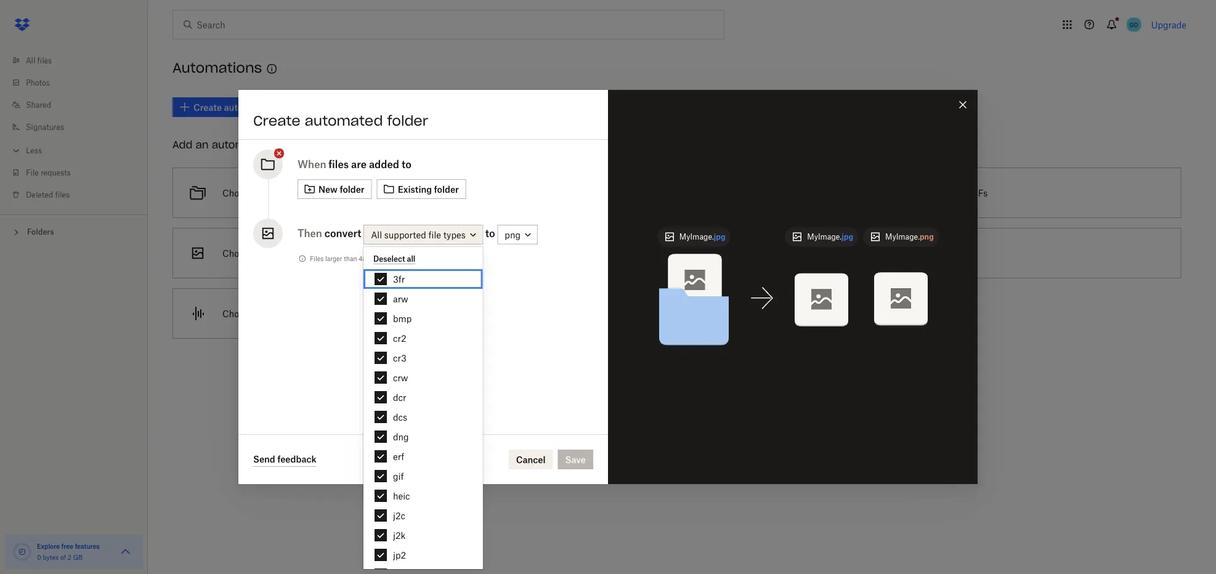 Task type: describe. For each thing, give the bounding box(es) containing it.
files
[[310, 255, 324, 263]]

gb
[[73, 554, 83, 562]]

files inside choose a file format to convert audio files to button
[[376, 309, 393, 319]]

convert for choose an image format to convert files to
[[336, 248, 366, 259]]

a for set a rule that renames files
[[579, 188, 583, 198]]

unzip files button
[[847, 223, 1187, 284]]

requests
[[41, 168, 71, 177]]

1 jpg from the left
[[714, 232, 726, 242]]

jp2 checkbox item
[[364, 546, 483, 565]]

converted
[[411, 255, 440, 263]]

click to watch a demo video image
[[265, 62, 279, 76]]

3fr checkbox item
[[364, 269, 483, 289]]

automation
[[212, 138, 271, 151]]

all for all files
[[26, 56, 35, 65]]

2
[[68, 554, 71, 562]]

that
[[604, 188, 620, 198]]

all for all supported file types
[[371, 230, 382, 240]]

gif checkbox item
[[364, 467, 483, 486]]

dropbox image
[[10, 12, 35, 37]]

bytes
[[43, 554, 59, 562]]

png
[[920, 232, 934, 242]]

dng
[[393, 432, 409, 442]]

convert files to pdfs
[[902, 188, 988, 198]]

bmp
[[393, 313, 412, 324]]

files inside deleted files link
[[55, 190, 70, 199]]

convert for choose a file format to convert videos to
[[658, 248, 688, 259]]

all
[[407, 255, 416, 264]]

then
[[298, 227, 322, 239]]

add
[[173, 138, 193, 151]]

audio
[[351, 309, 373, 319]]

dcr checkbox item
[[364, 388, 483, 407]]

unzip files
[[902, 248, 945, 259]]

choose a file format to convert audio files to button
[[168, 284, 507, 344]]

upgrade
[[1152, 19, 1187, 30]]

1 myimage. from the left
[[680, 232, 714, 242]]

files inside choose a category to sort files by button
[[329, 188, 346, 198]]

all files
[[26, 56, 52, 65]]

file for choose a file format to convert videos to
[[603, 248, 615, 259]]

convert files to pdfs button
[[847, 163, 1187, 223]]

all supported file types button
[[364, 225, 483, 245]]

deselect all button
[[374, 255, 416, 264]]

automated
[[305, 112, 383, 129]]

choose for choose a file format to convert videos to
[[562, 248, 593, 259]]

photos
[[26, 78, 50, 87]]

added
[[369, 158, 399, 170]]

heic checkbox item
[[364, 486, 483, 506]]

deselect all
[[374, 255, 416, 264]]

heic
[[393, 491, 410, 501]]

less
[[26, 146, 42, 155]]

unzip
[[902, 248, 926, 259]]

files are added to
[[329, 158, 412, 170]]

dng checkbox item
[[364, 427, 483, 447]]

automations
[[173, 59, 262, 77]]

sort
[[311, 188, 327, 198]]

convert
[[902, 188, 934, 198]]

deleted
[[26, 190, 53, 199]]

supported
[[385, 230, 426, 240]]

types
[[444, 230, 466, 240]]

folders
[[27, 227, 54, 237]]

choose for choose a file format to convert audio files to
[[223, 309, 253, 319]]

photos link
[[10, 72, 148, 94]]

48mb
[[359, 255, 377, 263]]

an for add
[[196, 138, 209, 151]]

a for choose a file format to convert audio files to
[[256, 309, 261, 319]]

deselect
[[374, 255, 405, 264]]

set a rule that renames files button
[[507, 163, 847, 223]]

j2c checkbox item
[[364, 506, 483, 526]]

choose an image format to convert files to button
[[168, 223, 507, 284]]

create automated folder
[[253, 112, 429, 129]]

less image
[[10, 145, 22, 157]]

convert for choose a file format to convert audio files to
[[318, 309, 348, 319]]

j2k
[[393, 530, 406, 541]]

create automated folder dialog
[[239, 90, 978, 485]]

file requests
[[26, 168, 71, 177]]

cr2
[[393, 333, 407, 344]]

choose a file format to convert videos to button
[[507, 223, 847, 284]]

arw checkbox item
[[364, 289, 483, 309]]

signatures
[[26, 122, 64, 132]]

set a rule that renames files
[[562, 188, 677, 198]]

j2k checkbox item
[[364, 526, 483, 546]]

of
[[60, 554, 66, 562]]

erf
[[393, 452, 405, 462]]

file
[[26, 168, 39, 177]]

than
[[344, 255, 357, 263]]

a for choose a category to sort files by
[[256, 188, 261, 198]]

not
[[391, 255, 400, 263]]

all files link
[[10, 49, 148, 72]]

signatures link
[[10, 116, 148, 138]]

pdfs
[[967, 188, 988, 198]]

image
[[268, 248, 293, 259]]

shared link
[[10, 94, 148, 116]]



Task type: vqa. For each thing, say whether or not it's contained in the screenshot.
TAB LIST containing Recents
no



Task type: locate. For each thing, give the bounding box(es) containing it.
3 myimage. from the left
[[886, 232, 920, 242]]

0 horizontal spatial all
[[26, 56, 35, 65]]

1 horizontal spatial an
[[256, 248, 266, 259]]

file for choose a file format to convert audio files to
[[263, 309, 275, 319]]

an
[[196, 138, 209, 151], [256, 248, 266, 259]]

file down image
[[263, 309, 275, 319]]

file inside 'button'
[[603, 248, 615, 259]]

1 horizontal spatial jpg
[[842, 232, 854, 242]]

choose a file format to convert videos to
[[562, 248, 727, 259]]

0 horizontal spatial file
[[263, 309, 275, 319]]

rule
[[586, 188, 602, 198]]

choose
[[223, 188, 253, 198], [223, 248, 253, 259], [562, 248, 593, 259], [223, 309, 253, 319]]

crw checkbox item
[[364, 368, 483, 388]]

myimage. png
[[886, 232, 934, 242]]

file down "that"
[[603, 248, 615, 259]]

convert
[[325, 227, 361, 239], [336, 248, 366, 259], [658, 248, 688, 259], [318, 309, 348, 319]]

an left image
[[256, 248, 266, 259]]

choose inside button
[[223, 188, 253, 198]]

choose inside button
[[223, 309, 253, 319]]

format for files
[[296, 248, 323, 259]]

a inside button
[[256, 188, 261, 198]]

all inside popup button
[[371, 230, 382, 240]]

a inside 'button'
[[595, 248, 600, 259]]

a inside button
[[579, 188, 583, 198]]

renames
[[622, 188, 658, 198]]

checkbox item
[[364, 565, 483, 575]]

1 vertical spatial an
[[256, 248, 266, 259]]

files inside unzip files button
[[928, 248, 945, 259]]

2 vertical spatial file
[[263, 309, 275, 319]]

a
[[256, 188, 261, 198], [579, 188, 583, 198], [595, 248, 600, 259], [256, 309, 261, 319]]

format inside 'button'
[[618, 248, 645, 259]]

0 horizontal spatial myimage. jpg
[[680, 232, 726, 242]]

gif
[[393, 471, 404, 482]]

format down then
[[296, 248, 323, 259]]

upgrade link
[[1152, 19, 1187, 30]]

1 horizontal spatial myimage.
[[808, 232, 842, 242]]

0 horizontal spatial an
[[196, 138, 209, 151]]

cr2 checkbox item
[[364, 329, 483, 348]]

add an automation main content
[[168, 89, 1217, 575]]

1 vertical spatial file
[[603, 248, 615, 259]]

file inside popup button
[[429, 230, 441, 240]]

0 vertical spatial file
[[429, 230, 441, 240]]

convert inside create automated folder dialog
[[325, 227, 361, 239]]

format for videos
[[618, 248, 645, 259]]

files inside the set a rule that renames files button
[[660, 188, 677, 198]]

format
[[296, 248, 323, 259], [618, 248, 645, 259], [278, 309, 305, 319]]

choose for choose an image format to convert files to
[[223, 248, 253, 259]]

arw
[[393, 294, 409, 304]]

file left types
[[429, 230, 441, 240]]

1 horizontal spatial all
[[371, 230, 382, 240]]

all supported file types
[[371, 230, 466, 240]]

create
[[253, 112, 301, 129]]

list
[[0, 42, 148, 215]]

dcs checkbox item
[[364, 407, 483, 427]]

files inside convert files to pdfs button
[[937, 188, 954, 198]]

choose an image format to convert files to
[[223, 248, 396, 259]]

convert inside 'button'
[[658, 248, 688, 259]]

all up photos
[[26, 56, 35, 65]]

1 myimage. jpg from the left
[[680, 232, 726, 242]]

jpg
[[714, 232, 726, 242], [842, 232, 854, 242]]

an right add
[[196, 138, 209, 151]]

by
[[349, 188, 358, 198]]

larger
[[325, 255, 342, 263]]

erf checkbox item
[[364, 447, 483, 467]]

cr3
[[393, 353, 407, 363]]

an inside button
[[256, 248, 266, 259]]

category
[[263, 188, 298, 198]]

choose inside 'button'
[[562, 248, 593, 259]]

2 horizontal spatial myimage.
[[886, 232, 920, 242]]

3fr
[[393, 274, 405, 285]]

0 horizontal spatial jpg
[[714, 232, 726, 242]]

j2c
[[393, 511, 406, 521]]

when
[[298, 158, 326, 170]]

deleted files
[[26, 190, 70, 199]]

choose for choose a category to sort files by
[[223, 188, 253, 198]]

add an automation
[[173, 138, 271, 151]]

quota usage element
[[12, 542, 32, 562]]

files inside create automated folder dialog
[[329, 158, 349, 170]]

convert inside button
[[318, 309, 348, 319]]

set
[[562, 188, 576, 198]]

convert inside button
[[336, 248, 366, 259]]

dcs
[[393, 412, 408, 423]]

choose inside button
[[223, 248, 253, 259]]

all
[[26, 56, 35, 65], [371, 230, 382, 240]]

choose a category to sort files by
[[223, 188, 358, 198]]

format inside button
[[278, 309, 305, 319]]

file requests link
[[10, 162, 148, 184]]

explore free features 0 bytes of 2 gb
[[37, 543, 100, 562]]

dcr
[[393, 392, 407, 403]]

are
[[351, 158, 367, 170]]

features
[[75, 543, 100, 551]]

1 vertical spatial all
[[371, 230, 382, 240]]

files inside choose an image format to convert files to button
[[369, 248, 386, 259]]

file for all supported file types
[[429, 230, 441, 240]]

2 myimage. jpg from the left
[[808, 232, 854, 242]]

bmp checkbox item
[[364, 309, 483, 329]]

format down image
[[278, 309, 305, 319]]

1 horizontal spatial file
[[429, 230, 441, 240]]

2 jpg from the left
[[842, 232, 854, 242]]

0
[[37, 554, 41, 562]]

crw
[[393, 373, 408, 383]]

myimage. jpg
[[680, 232, 726, 242], [808, 232, 854, 242]]

will
[[379, 255, 389, 263]]

an for choose
[[256, 248, 266, 259]]

folder
[[387, 112, 429, 129]]

shared
[[26, 100, 51, 109]]

a inside button
[[256, 309, 261, 319]]

format inside button
[[296, 248, 323, 259]]

all up files larger than 48mb will not be converted
[[371, 230, 382, 240]]

2 horizontal spatial file
[[603, 248, 615, 259]]

folders button
[[0, 223, 148, 241]]

file inside button
[[263, 309, 275, 319]]

file
[[429, 230, 441, 240], [603, 248, 615, 259], [263, 309, 275, 319]]

to inside button
[[300, 188, 309, 198]]

be
[[402, 255, 409, 263]]

files
[[37, 56, 52, 65], [329, 158, 349, 170], [329, 188, 346, 198], [660, 188, 677, 198], [937, 188, 954, 198], [55, 190, 70, 199], [369, 248, 386, 259], [928, 248, 945, 259], [376, 309, 393, 319]]

files inside all files link
[[37, 56, 52, 65]]

0 vertical spatial all
[[26, 56, 35, 65]]

format down renames
[[618, 248, 645, 259]]

choose a file format to convert audio files to
[[223, 309, 403, 319]]

videos
[[690, 248, 717, 259]]

jp2
[[393, 550, 406, 561]]

1 horizontal spatial myimage. jpg
[[808, 232, 854, 242]]

choose a category to sort files by button
[[168, 163, 507, 223]]

deleted files link
[[10, 184, 148, 206]]

0 vertical spatial an
[[196, 138, 209, 151]]

0 horizontal spatial myimage.
[[680, 232, 714, 242]]

free
[[61, 543, 73, 551]]

files larger than 48mb will not be converted
[[310, 255, 440, 263]]

format for audio
[[278, 309, 305, 319]]

cr3 checkbox item
[[364, 348, 483, 368]]

list containing all files
[[0, 42, 148, 215]]

2 myimage. from the left
[[808, 232, 842, 242]]

to
[[402, 158, 412, 170], [300, 188, 309, 198], [956, 188, 964, 198], [486, 227, 495, 239], [325, 248, 333, 259], [388, 248, 396, 259], [647, 248, 655, 259], [719, 248, 727, 259], [307, 309, 315, 319], [395, 309, 403, 319]]

a for choose a file format to convert videos to
[[595, 248, 600, 259]]



